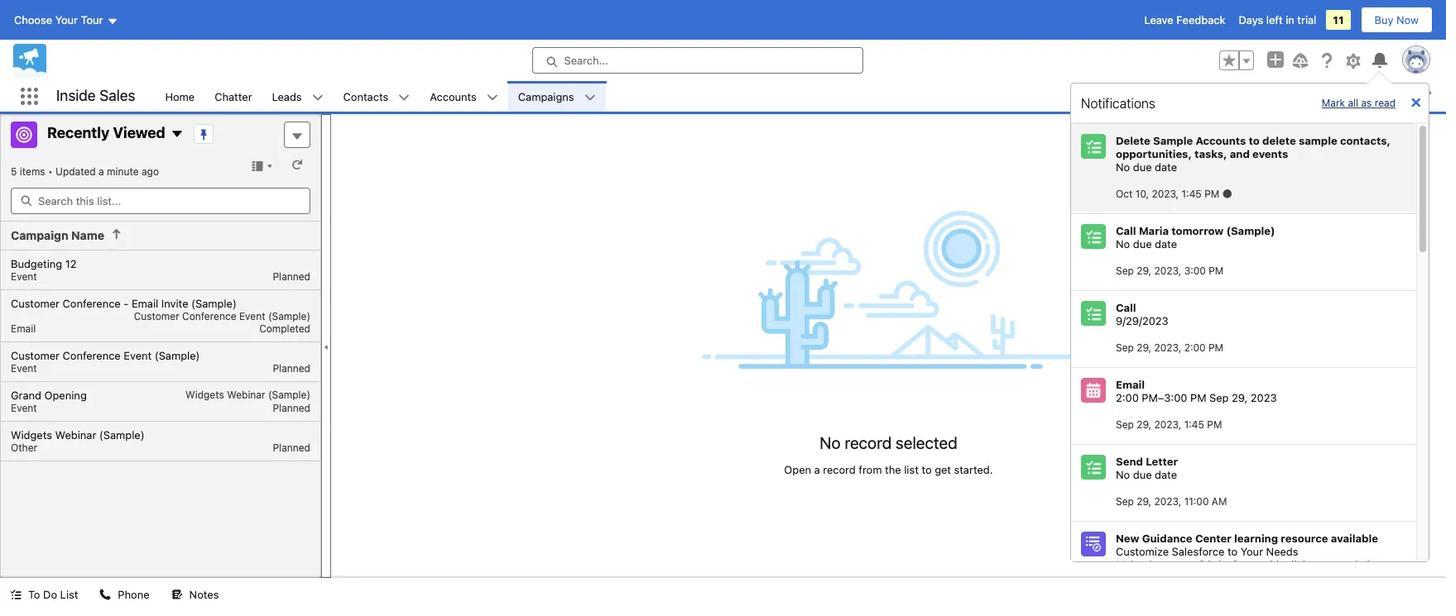 Task type: vqa. For each thing, say whether or not it's contained in the screenshot.
second list item from left *
no



Task type: describe. For each thing, give the bounding box(es) containing it.
opening
[[44, 389, 87, 402]]

not
[[1320, 559, 1337, 572]]

buy
[[1375, 13, 1394, 26]]

in
[[1286, 13, 1295, 26]]

most
[[1165, 559, 1190, 572]]

pm for call 9/29/2023
[[1209, 342, 1224, 354]]

●
[[1223, 187, 1233, 200]]

text default image inside notes button
[[171, 590, 183, 601]]

accounts inside delete sample accounts to delete sample contacts, opportunities, tasks, and events no due date
[[1196, 134, 1246, 147]]

send letter no due date
[[1116, 455, 1178, 482]]

event inside customer conference - email invite (sample) customer conference event (sample)
[[239, 310, 265, 323]]

grand opening
[[11, 389, 87, 402]]

open
[[784, 463, 812, 477]]

call for call maria tomorrow (sample)
[[1116, 224, 1137, 238]]

no inside send letter no due date
[[1116, 469, 1130, 482]]

conference for (sample)
[[63, 349, 121, 362]]

(sample) inside call maria tomorrow (sample) no due date
[[1227, 224, 1276, 238]]

search... button
[[532, 47, 863, 74]]

read
[[1375, 97, 1396, 109]]

your inside the "new guidance center learning resource available customize salesforce to your needs make the most of salesforce with clicks, not code by learning about objects and fields."
[[1241, 546, 1264, 559]]

started.
[[954, 463, 993, 477]]

accounts link
[[420, 81, 487, 112]]

to do list
[[28, 589, 78, 602]]

phone button
[[90, 579, 159, 612]]

pm inside oct 10, 2023, 1:45 pm ●
[[1205, 188, 1220, 200]]

guidance
[[1142, 532, 1193, 546]]

tasks,
[[1195, 147, 1228, 161]]

code
[[1340, 559, 1365, 572]]

1:45 for oct 10, 2023, 1:45 pm ●
[[1182, 188, 1202, 200]]

mark
[[1322, 97, 1346, 109]]

with
[[1262, 559, 1283, 572]]

2023
[[1251, 392, 1277, 405]]

accounts inside list item
[[430, 90, 477, 103]]

sep for email 2:00 pm–3:00 pm sep 29, 2023
[[1116, 419, 1134, 431]]

conference for email
[[63, 297, 121, 310]]

call 9/29/2023
[[1116, 301, 1169, 328]]

and inside the "new guidance center learning resource available customize salesforce to your needs make the most of salesforce with clicks, not code by learning about objects and fields."
[[1231, 572, 1250, 585]]

budgeting
[[11, 257, 62, 270]]

contacts link
[[333, 81, 399, 112]]

0 horizontal spatial a
[[99, 166, 104, 178]]

×
[[1410, 91, 1423, 114]]

× button
[[1404, 90, 1429, 115]]

budgeting 12
[[11, 257, 77, 270]]

sep 29, 2023, 3:00 pm
[[1116, 265, 1224, 277]]

days
[[1239, 13, 1264, 26]]

inside sales
[[56, 87, 135, 105]]

pm for email 2:00 pm–3:00 pm sep 29, 2023
[[1207, 419, 1223, 431]]

29, inside email 2:00 pm–3:00 pm sep 29, 2023
[[1232, 392, 1248, 405]]

grand
[[11, 389, 41, 402]]

your inside dropdown button
[[55, 13, 78, 26]]

sep inside email 2:00 pm–3:00 pm sep 29, 2023
[[1210, 392, 1229, 405]]

leave feedback
[[1145, 13, 1226, 26]]

delete
[[1116, 134, 1151, 147]]

to inside the "new guidance center learning resource available customize salesforce to your needs make the most of salesforce with clicks, not code by learning about objects and fields."
[[1228, 546, 1238, 559]]

event up 'grand'
[[11, 362, 37, 375]]

1 horizontal spatial 2:00
[[1185, 342, 1206, 354]]

customer for customer conference event (sample)
[[11, 349, 60, 362]]

sep 29, 2023, 2:00 pm
[[1116, 342, 1224, 354]]

days left in trial
[[1239, 13, 1317, 26]]

list
[[60, 589, 78, 602]]

-
[[124, 297, 129, 310]]

choose your tour button
[[13, 7, 119, 33]]

campaign name
[[11, 229, 104, 243]]

sep for send letter no due date
[[1116, 496, 1134, 508]]

left
[[1267, 13, 1283, 26]]

2023, for maria
[[1155, 265, 1182, 277]]

by
[[1367, 559, 1380, 572]]

sep for call maria tomorrow (sample) no due date
[[1116, 265, 1134, 277]]

29, for email 2:00 pm–3:00 pm sep 29, 2023
[[1137, 419, 1152, 431]]

list
[[904, 463, 919, 477]]

3:00
[[1185, 265, 1206, 277]]

2023, for 9/29/2023
[[1155, 342, 1182, 354]]

recently
[[47, 124, 110, 142]]

2:00 inside email 2:00 pm–3:00 pm sep 29, 2023
[[1116, 392, 1139, 405]]

customer for customer conference - email invite (sample) customer conference event (sample)
[[11, 297, 60, 310]]

no inside delete sample accounts to delete sample contacts, opportunities, tasks, and events no due date
[[1116, 161, 1130, 174]]

selected
[[896, 434, 958, 453]]

no inside call maria tomorrow (sample) no due date
[[1116, 238, 1130, 251]]

planned for widgets webinar (sample)
[[273, 442, 311, 454]]

text default image inside accounts list item
[[487, 92, 498, 103]]

sample
[[1154, 134, 1193, 147]]

choose your tour
[[14, 13, 103, 26]]

recently viewed
[[47, 124, 165, 142]]

campaigns list item
[[508, 81, 606, 112]]

chatter link
[[205, 81, 262, 112]]

notes
[[189, 589, 219, 602]]

to inside no record selected main content
[[922, 463, 932, 477]]

maria
[[1139, 224, 1169, 238]]

available
[[1331, 532, 1379, 546]]

no record selected main content
[[331, 114, 1447, 579]]

feedback
[[1177, 13, 1226, 26]]

date inside send letter no due date
[[1155, 469, 1177, 482]]

phone
[[118, 589, 150, 602]]

email for email 2:00 pm–3:00 pm sep 29, 2023
[[1116, 378, 1145, 392]]

pm inside email 2:00 pm–3:00 pm sep 29, 2023
[[1191, 392, 1207, 405]]

campaigns link
[[508, 81, 584, 112]]

1 horizontal spatial widgets webinar (sample)
[[186, 389, 311, 401]]

delete sample accounts to delete sample contacts, opportunities, tasks, and events no due date
[[1116, 134, 1391, 174]]

get
[[935, 463, 951, 477]]

updated
[[56, 166, 96, 178]]

leads
[[272, 90, 302, 103]]

•
[[48, 166, 53, 178]]

mark all as read
[[1322, 97, 1396, 109]]

5
[[11, 166, 17, 178]]

about
[[1159, 572, 1188, 585]]

buy now
[[1375, 13, 1419, 26]]

contacts
[[343, 90, 389, 103]]

home link
[[155, 81, 205, 112]]

home
[[165, 90, 195, 103]]

2023, inside oct 10, 2023, 1:45 pm ●
[[1152, 188, 1179, 200]]

5 items • updated a minute ago
[[11, 166, 159, 178]]

campaign
[[11, 229, 68, 243]]

recently viewed|campaigns|list view element
[[0, 114, 321, 579]]

email 2:00 pm–3:00 pm sep 29, 2023
[[1116, 378, 1277, 405]]

minute
[[107, 166, 139, 178]]

leads list item
[[262, 81, 333, 112]]

as
[[1362, 97, 1372, 109]]

1:45 for sep 29, 2023, 1:45 pm
[[1185, 419, 1205, 431]]

none search field inside recently viewed|campaigns|list view element
[[11, 188, 311, 214]]

1 vertical spatial record
[[823, 463, 856, 477]]

10,
[[1136, 188, 1149, 200]]

tomorrow
[[1172, 224, 1224, 238]]



Task type: locate. For each thing, give the bounding box(es) containing it.
record left the from
[[823, 463, 856, 477]]

1 vertical spatial call
[[1116, 301, 1137, 315]]

conference left completed
[[182, 310, 236, 323]]

2 call from the top
[[1116, 301, 1137, 315]]

new guidance center learning resource available customize salesforce to your needs make the most of salesforce with clicks, not code by learning about objects and fields.
[[1116, 532, 1380, 585]]

text default image down search...
[[584, 92, 596, 103]]

buy now button
[[1361, 7, 1433, 33]]

to
[[28, 589, 40, 602]]

webinar down the opening
[[55, 429, 96, 442]]

text default image inside contacts 'list item'
[[399, 92, 410, 103]]

event down customer conference - email invite (sample) customer conference event (sample)
[[124, 349, 152, 362]]

your
[[55, 13, 78, 26], [1241, 546, 1264, 559]]

due inside send letter no due date
[[1133, 469, 1152, 482]]

0 horizontal spatial widgets
[[11, 429, 52, 442]]

4 planned from the top
[[273, 442, 311, 454]]

to left 'delete' in the right top of the page
[[1249, 134, 1260, 147]]

notes button
[[161, 579, 229, 612]]

1 horizontal spatial text default image
[[170, 128, 184, 141]]

1 vertical spatial and
[[1231, 572, 1250, 585]]

29, for call 9/29/2023
[[1137, 342, 1152, 354]]

call for call
[[1116, 301, 1137, 315]]

2023, left "3:00"
[[1155, 265, 1182, 277]]

2 due from the top
[[1133, 238, 1152, 251]]

sep up call 9/29/2023
[[1116, 265, 1134, 277]]

due up sep 29, 2023, 3:00 pm
[[1133, 238, 1152, 251]]

2023, left 11:00
[[1155, 496, 1182, 508]]

delete
[[1263, 134, 1296, 147]]

the inside the "new guidance center learning resource available customize salesforce to your needs make the most of salesforce with clicks, not code by learning about objects and fields."
[[1146, 559, 1162, 572]]

0 vertical spatial 2:00
[[1185, 342, 1206, 354]]

0 vertical spatial learning
[[1235, 532, 1278, 546]]

your left needs
[[1241, 546, 1264, 559]]

0 horizontal spatial 2:00
[[1116, 392, 1139, 405]]

2023, for letter
[[1155, 496, 1182, 508]]

your left tour
[[55, 13, 78, 26]]

learning
[[1235, 532, 1278, 546], [1116, 572, 1156, 585]]

sep left 2023 at the right of page
[[1210, 392, 1229, 405]]

2:00
[[1185, 342, 1206, 354], [1116, 392, 1139, 405]]

1 vertical spatial email
[[11, 323, 36, 335]]

text default image inside recently viewed|campaigns|list view element
[[111, 229, 123, 240]]

0 horizontal spatial your
[[55, 13, 78, 26]]

0 vertical spatial the
[[885, 463, 901, 477]]

1 vertical spatial to
[[922, 463, 932, 477]]

ago
[[142, 166, 159, 178]]

0 vertical spatial to
[[1249, 134, 1260, 147]]

1:45 inside oct 10, 2023, 1:45 pm ●
[[1182, 188, 1202, 200]]

text default image right leads
[[312, 92, 323, 103]]

widgets
[[186, 389, 224, 401], [11, 429, 52, 442]]

text default image left the phone
[[100, 590, 111, 601]]

0 vertical spatial webinar
[[227, 389, 265, 401]]

sep
[[1116, 265, 1134, 277], [1116, 342, 1134, 354], [1210, 392, 1229, 405], [1116, 419, 1134, 431], [1116, 496, 1134, 508]]

2023, down pm–3:00
[[1155, 419, 1182, 431]]

recently viewed status
[[11, 166, 56, 178]]

0 horizontal spatial to
[[922, 463, 932, 477]]

accounts right sample
[[1196, 134, 1246, 147]]

email right -
[[132, 297, 158, 310]]

1 vertical spatial 1:45
[[1185, 419, 1205, 431]]

29, down the maria at the right top
[[1137, 265, 1152, 277]]

pm
[[1205, 188, 1220, 200], [1209, 265, 1224, 277], [1209, 342, 1224, 354], [1191, 392, 1207, 405], [1207, 419, 1223, 431]]

contacts list item
[[333, 81, 420, 112]]

webinar
[[227, 389, 265, 401], [55, 429, 96, 442]]

3 planned from the top
[[273, 402, 311, 414]]

text default image
[[584, 92, 596, 103], [170, 128, 184, 141], [100, 590, 111, 601]]

11:00
[[1185, 496, 1209, 508]]

1 due from the top
[[1133, 161, 1152, 174]]

1:45
[[1182, 188, 1202, 200], [1185, 419, 1205, 431]]

email inside email 2:00 pm–3:00 pm sep 29, 2023
[[1116, 378, 1145, 392]]

1 vertical spatial accounts
[[1196, 134, 1246, 147]]

record up the from
[[845, 434, 892, 453]]

of
[[1193, 559, 1203, 572]]

to inside delete sample accounts to delete sample contacts, opportunities, tasks, and events no due date
[[1249, 134, 1260, 147]]

2 vertical spatial to
[[1228, 546, 1238, 559]]

None search field
[[11, 188, 311, 214]]

0 vertical spatial 1:45
[[1182, 188, 1202, 200]]

9/29/2023
[[1116, 315, 1169, 328]]

call inside call 9/29/2023
[[1116, 301, 1137, 315]]

sample
[[1299, 134, 1338, 147]]

text default image left "campaigns" at the top left of the page
[[487, 92, 498, 103]]

0 horizontal spatial webinar
[[55, 429, 96, 442]]

a inside no record selected main content
[[814, 463, 820, 477]]

1 horizontal spatial to
[[1228, 546, 1238, 559]]

2 horizontal spatial email
[[1116, 378, 1145, 392]]

choose
[[14, 13, 52, 26]]

no
[[1116, 161, 1130, 174], [1116, 238, 1130, 251], [820, 434, 841, 453], [1116, 469, 1130, 482]]

planned for customer conference event (sample)
[[273, 362, 311, 375]]

group
[[1220, 51, 1254, 70]]

0 vertical spatial call
[[1116, 224, 1137, 238]]

salesforce
[[1172, 546, 1225, 559], [1206, 559, 1259, 572]]

0 vertical spatial accounts
[[430, 90, 477, 103]]

pm left ●
[[1205, 188, 1220, 200]]

1 vertical spatial learning
[[1116, 572, 1156, 585]]

0 horizontal spatial learning
[[1116, 572, 1156, 585]]

event down campaign
[[11, 270, 37, 283]]

0 vertical spatial widgets
[[186, 389, 224, 401]]

customer conference event (sample)
[[11, 349, 200, 362]]

record
[[845, 434, 892, 453], [823, 463, 856, 477]]

0 vertical spatial date
[[1155, 161, 1177, 174]]

learning up with at bottom right
[[1235, 532, 1278, 546]]

from
[[859, 463, 882, 477]]

am
[[1212, 496, 1227, 508]]

due inside delete sample accounts to delete sample contacts, opportunities, tasks, and events no due date
[[1133, 161, 1152, 174]]

sep 29, 2023, 11:00 am
[[1116, 496, 1227, 508]]

open a record from the list to get started.
[[784, 463, 993, 477]]

tour
[[81, 13, 103, 26]]

2023,
[[1152, 188, 1179, 200], [1155, 265, 1182, 277], [1155, 342, 1182, 354], [1155, 419, 1182, 431], [1155, 496, 1182, 508]]

text default image
[[312, 92, 323, 103], [399, 92, 410, 103], [487, 92, 498, 103], [111, 229, 123, 240], [10, 590, 22, 601], [171, 590, 183, 601]]

due inside call maria tomorrow (sample) no due date
[[1133, 238, 1152, 251]]

0 vertical spatial your
[[55, 13, 78, 26]]

oct 10, 2023, 1:45 pm ●
[[1116, 187, 1233, 200]]

2 planned from the top
[[273, 362, 311, 375]]

list containing home
[[155, 81, 1447, 112]]

0 vertical spatial record
[[845, 434, 892, 453]]

due up 10,
[[1133, 161, 1152, 174]]

text default image inside 'campaigns' list item
[[584, 92, 596, 103]]

text default image left to
[[10, 590, 22, 601]]

1 vertical spatial the
[[1146, 559, 1162, 572]]

0 vertical spatial email
[[132, 297, 158, 310]]

the left most
[[1146, 559, 1162, 572]]

1 vertical spatial your
[[1241, 546, 1264, 559]]

3 due from the top
[[1133, 469, 1152, 482]]

planned for budgeting 12
[[273, 270, 311, 283]]

1 horizontal spatial email
[[132, 297, 158, 310]]

1 planned from the top
[[273, 270, 311, 283]]

text default image right contacts
[[399, 92, 410, 103]]

0 vertical spatial text default image
[[584, 92, 596, 103]]

to right list
[[922, 463, 932, 477]]

events
[[1253, 147, 1289, 161]]

select an item from this list to open it. list box
[[1, 250, 320, 462]]

29, down send letter no due date
[[1137, 496, 1152, 508]]

11
[[1333, 13, 1344, 26]]

text default image left notes
[[171, 590, 183, 601]]

due up sep 29, 2023, 11:00 am
[[1133, 469, 1152, 482]]

leave
[[1145, 13, 1174, 26]]

name
[[71, 229, 104, 243]]

accounts right contacts 'list item'
[[430, 90, 477, 103]]

mark all as read link
[[1316, 90, 1403, 116]]

webinar down completed
[[227, 389, 265, 401]]

no up oct at the top right of the page
[[1116, 161, 1130, 174]]

needs
[[1267, 546, 1299, 559]]

sep up send
[[1116, 419, 1134, 431]]

no left the maria at the right top
[[1116, 238, 1130, 251]]

date inside call maria tomorrow (sample) no due date
[[1155, 238, 1177, 251]]

1 horizontal spatial the
[[1146, 559, 1162, 572]]

invite
[[161, 297, 188, 310]]

2 vertical spatial email
[[1116, 378, 1145, 392]]

sep for call 9/29/2023
[[1116, 342, 1134, 354]]

no record selected
[[820, 434, 958, 453]]

search...
[[564, 54, 609, 67]]

2 vertical spatial text default image
[[100, 590, 111, 601]]

1 vertical spatial date
[[1155, 238, 1177, 251]]

text default image inside leads list item
[[312, 92, 323, 103]]

call down sep 29, 2023, 3:00 pm
[[1116, 301, 1137, 315]]

customer right -
[[134, 310, 179, 323]]

no inside main content
[[820, 434, 841, 453]]

29, for send letter no due date
[[1137, 496, 1152, 508]]

center
[[1196, 532, 1232, 546]]

to up "objects" on the bottom right of page
[[1228, 546, 1238, 559]]

1 horizontal spatial widgets
[[186, 389, 224, 401]]

1 call from the top
[[1116, 224, 1137, 238]]

0 horizontal spatial the
[[885, 463, 901, 477]]

conference
[[63, 297, 121, 310], [182, 310, 236, 323], [63, 349, 121, 362]]

0 horizontal spatial accounts
[[430, 90, 477, 103]]

pm right pm–3:00
[[1191, 392, 1207, 405]]

email down "budgeting"
[[11, 323, 36, 335]]

and inside delete sample accounts to delete sample contacts, opportunities, tasks, and events no due date
[[1230, 147, 1250, 161]]

text default image inside phone button
[[100, 590, 111, 601]]

and left fields.
[[1231, 572, 1250, 585]]

learning down 'customize'
[[1116, 572, 1156, 585]]

1 horizontal spatial learning
[[1235, 532, 1278, 546]]

2 horizontal spatial to
[[1249, 134, 1260, 147]]

oct
[[1116, 188, 1133, 200]]

chatter
[[215, 90, 252, 103]]

0 vertical spatial widgets webinar (sample)
[[186, 389, 311, 401]]

text default image inside recently viewed|campaigns|list view element
[[170, 128, 184, 141]]

contacts,
[[1341, 134, 1391, 147]]

2 horizontal spatial text default image
[[584, 92, 596, 103]]

(sample)
[[1227, 224, 1276, 238], [191, 297, 237, 310], [268, 310, 311, 323], [155, 349, 200, 362], [268, 389, 311, 401], [99, 429, 145, 442]]

1 horizontal spatial accounts
[[1196, 134, 1246, 147]]

1 vertical spatial a
[[814, 463, 820, 477]]

customer conference - email invite (sample) customer conference event (sample)
[[11, 297, 311, 323]]

email for email
[[11, 323, 36, 335]]

pm right "3:00"
[[1209, 265, 1224, 277]]

1:45 left ●
[[1182, 188, 1202, 200]]

1 horizontal spatial your
[[1241, 546, 1264, 559]]

0 horizontal spatial email
[[11, 323, 36, 335]]

1 horizontal spatial a
[[814, 463, 820, 477]]

event right invite at the left of page
[[239, 310, 265, 323]]

1 date from the top
[[1155, 161, 1177, 174]]

notifications
[[1081, 96, 1156, 111]]

1 horizontal spatial webinar
[[227, 389, 265, 401]]

2023, right 10,
[[1152, 188, 1179, 200]]

0 vertical spatial due
[[1133, 161, 1152, 174]]

letter
[[1146, 455, 1178, 469]]

0 vertical spatial a
[[99, 166, 104, 178]]

1 vertical spatial 2:00
[[1116, 392, 1139, 405]]

0 horizontal spatial text default image
[[100, 590, 111, 601]]

2:00 left pm–3:00
[[1116, 392, 1139, 405]]

date up sep 29, 2023, 3:00 pm
[[1155, 238, 1177, 251]]

0 vertical spatial and
[[1230, 147, 1250, 161]]

opportunities,
[[1116, 147, 1192, 161]]

no left letter
[[1116, 469, 1130, 482]]

pm up email 2:00 pm–3:00 pm sep 29, 2023
[[1209, 342, 1224, 354]]

2 vertical spatial date
[[1155, 469, 1177, 482]]

date inside delete sample accounts to delete sample contacts, opportunities, tasks, and events no due date
[[1155, 161, 1177, 174]]

customer down "budgeting"
[[11, 297, 60, 310]]

3 date from the top
[[1155, 469, 1177, 482]]

email inside customer conference - email invite (sample) customer conference event (sample)
[[132, 297, 158, 310]]

date
[[1155, 161, 1177, 174], [1155, 238, 1177, 251], [1155, 469, 1177, 482]]

email
[[132, 297, 158, 310], [11, 323, 36, 335], [1116, 378, 1145, 392]]

29, for call maria tomorrow (sample) no due date
[[1137, 265, 1152, 277]]

text default image right viewed
[[170, 128, 184, 141]]

widgets webinar (sample) down completed
[[186, 389, 311, 401]]

accounts list item
[[420, 81, 508, 112]]

customize
[[1116, 546, 1169, 559]]

pm down email 2:00 pm–3:00 pm sep 29, 2023
[[1207, 419, 1223, 431]]

event
[[11, 270, 37, 283], [239, 310, 265, 323], [124, 349, 152, 362], [11, 362, 37, 375], [11, 402, 37, 414]]

2023, for 2:00
[[1155, 419, 1182, 431]]

to do list button
[[0, 579, 88, 612]]

inside
[[56, 87, 96, 105]]

list
[[155, 81, 1447, 112]]

sep down 9/29/2023
[[1116, 342, 1134, 354]]

resource
[[1281, 532, 1329, 546]]

objects
[[1191, 572, 1228, 585]]

salesforce up "objects" on the bottom right of page
[[1172, 546, 1225, 559]]

text default image right name
[[111, 229, 123, 240]]

and right tasks,
[[1230, 147, 1250, 161]]

call maria tomorrow (sample) no due date
[[1116, 224, 1276, 251]]

date down sample
[[1155, 161, 1177, 174]]

fields.
[[1253, 572, 1283, 585]]

conference up the opening
[[63, 349, 121, 362]]

customer up 'grand'
[[11, 349, 60, 362]]

call
[[1116, 224, 1137, 238], [1116, 301, 1137, 315]]

29, down 9/29/2023
[[1137, 342, 1152, 354]]

29, down pm–3:00
[[1137, 419, 1152, 431]]

all
[[1348, 97, 1359, 109]]

salesforce down center
[[1206, 559, 1259, 572]]

viewed
[[113, 124, 165, 142]]

1 vertical spatial widgets webinar (sample)
[[11, 429, 145, 442]]

1 vertical spatial webinar
[[55, 429, 96, 442]]

Search Recently Viewed list view. search field
[[11, 188, 311, 214]]

a left minute
[[99, 166, 104, 178]]

completed
[[259, 323, 311, 335]]

1 vertical spatial due
[[1133, 238, 1152, 251]]

sep up new
[[1116, 496, 1134, 508]]

email down "sep 29, 2023, 2:00 pm"
[[1116, 378, 1145, 392]]

1 vertical spatial widgets
[[11, 429, 52, 442]]

1:45 down email 2:00 pm–3:00 pm sep 29, 2023
[[1185, 419, 1205, 431]]

a right open
[[814, 463, 820, 477]]

pm for call maria tomorrow (sample) no due date
[[1209, 265, 1224, 277]]

2 date from the top
[[1155, 238, 1177, 251]]

0 horizontal spatial widgets webinar (sample)
[[11, 429, 145, 442]]

event up "other"
[[11, 402, 37, 414]]

call inside call maria tomorrow (sample) no due date
[[1116, 224, 1137, 238]]

1 vertical spatial text default image
[[170, 128, 184, 141]]

conference left -
[[63, 297, 121, 310]]

widgets webinar (sample) down the opening
[[11, 429, 145, 442]]

date up sep 29, 2023, 11:00 am
[[1155, 469, 1177, 482]]

the inside no record selected main content
[[885, 463, 901, 477]]

leave feedback link
[[1145, 13, 1226, 26]]

no up open a record from the list to get started.
[[820, 434, 841, 453]]

2023, down 9/29/2023
[[1155, 342, 1182, 354]]

2:00 up email 2:00 pm–3:00 pm sep 29, 2023
[[1185, 342, 1206, 354]]

call left the maria at the right top
[[1116, 224, 1137, 238]]

29, left 2023 at the right of page
[[1232, 392, 1248, 405]]

the left list
[[885, 463, 901, 477]]

text default image inside to do list button
[[10, 590, 22, 601]]

2 vertical spatial due
[[1133, 469, 1152, 482]]

do
[[43, 589, 57, 602]]



